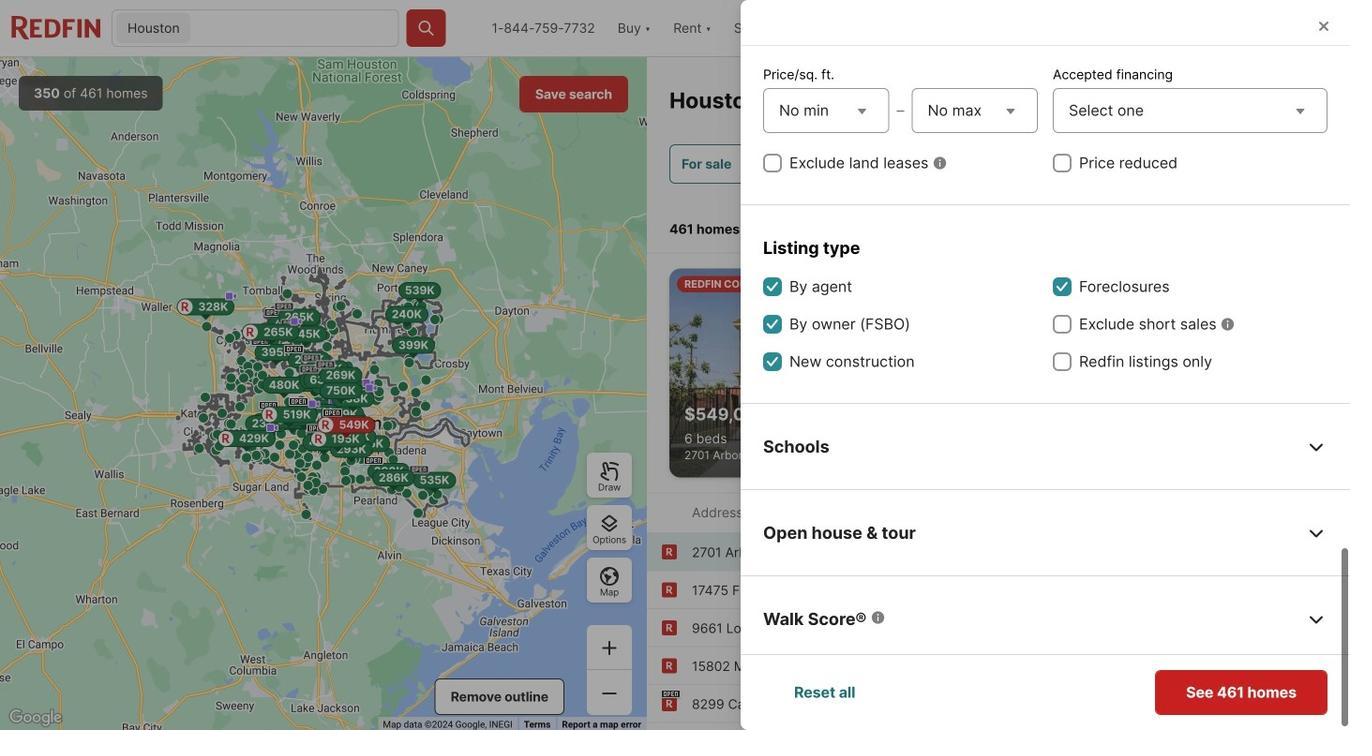 Task type: vqa. For each thing, say whether or not it's contained in the screenshot.
the submit search ICON
yes



Task type: describe. For each thing, give the bounding box(es) containing it.
select a min and max value element
[[764, 84, 1038, 137]]

google image
[[5, 706, 67, 731]]

submit search image
[[417, 19, 436, 38]]

map region
[[0, 57, 647, 731]]

toggle search results photos view tab
[[1167, 202, 1241, 249]]



Task type: locate. For each thing, give the bounding box(es) containing it.
None checkbox
[[1054, 154, 1072, 173], [764, 278, 782, 296], [1054, 278, 1072, 296], [764, 315, 782, 334], [1054, 154, 1072, 173], [764, 278, 782, 296], [1054, 278, 1072, 296], [764, 315, 782, 334]]

toggle search results table view tab
[[1244, 202, 1310, 249]]

dialog
[[741, 0, 1351, 731]]

None search field
[[195, 10, 398, 48]]

None checkbox
[[764, 154, 782, 173], [1054, 315, 1072, 334], [764, 353, 782, 371], [1054, 353, 1072, 371], [764, 154, 782, 173], [1054, 315, 1072, 334], [764, 353, 782, 371], [1054, 353, 1072, 371]]

tab list
[[1149, 199, 1328, 253]]



